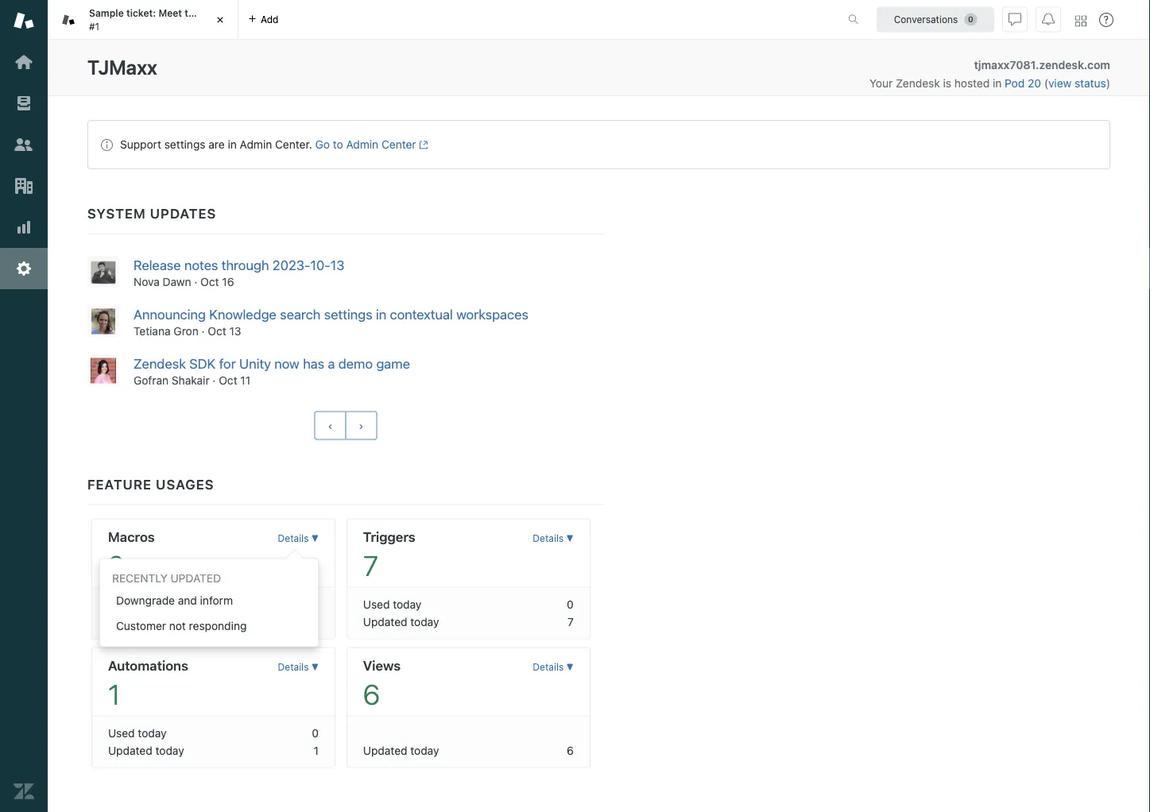 Task type: vqa. For each thing, say whether or not it's contained in the screenshot.
Macros 2
yes



Task type: describe. For each thing, give the bounding box(es) containing it.
status
[[1075, 77, 1106, 90]]

add
[[261, 14, 279, 25]]

gofran
[[134, 374, 169, 387]]

views 6
[[363, 657, 401, 710]]

dawn
[[163, 275, 191, 288]]

tjmaxx7081
[[974, 58, 1036, 72]]

announcing
[[134, 306, 206, 322]]

release
[[134, 257, 181, 273]]

0 for macros
[[312, 598, 319, 611]]

center.
[[275, 138, 312, 151]]

details for 6
[[533, 662, 564, 673]]

)
[[1106, 77, 1110, 90]]

support
[[120, 138, 161, 151]]

feature usages
[[87, 476, 214, 492]]

to
[[333, 138, 343, 151]]

system updates
[[87, 205, 216, 221]]

contextual
[[390, 306, 453, 322]]

1 vertical spatial settings
[[324, 306, 372, 322]]

customer not responding
[[116, 619, 247, 632]]

1 admin from the left
[[240, 138, 272, 151]]

oct for notes
[[200, 275, 219, 288]]

close image
[[212, 12, 228, 28]]

recently
[[112, 571, 168, 585]]

.zendesk.com
[[1036, 58, 1110, 72]]

are
[[208, 138, 225, 151]]

feature
[[87, 476, 152, 492]]

sdk
[[189, 355, 216, 371]]

views
[[363, 657, 401, 673]]

conversations button
[[877, 7, 994, 32]]

1 vertical spatial 1
[[314, 744, 319, 757]]

sample ticket: meet the ticket #1
[[89, 8, 229, 32]]

system
[[87, 205, 146, 221]]

10-
[[310, 257, 331, 273]]

add button
[[238, 0, 288, 39]]

view
[[1048, 77, 1072, 90]]

has
[[303, 355, 324, 371]]

inform
[[200, 594, 233, 607]]

16
[[222, 275, 234, 288]]

(opens in a new tab) image
[[416, 140, 428, 150]]

shakair
[[172, 374, 210, 387]]

get started image
[[14, 52, 34, 72]]

downgrade and inform link
[[100, 588, 318, 613]]

details for 1
[[278, 662, 309, 673]]

ticket:
[[126, 8, 156, 19]]

11
[[240, 374, 250, 387]]

details ▼ for 7
[[533, 533, 574, 544]]

oct 11
[[219, 374, 250, 387]]

updates
[[150, 205, 216, 221]]

organizations image
[[14, 176, 34, 196]]

1 vertical spatial 6
[[567, 744, 574, 757]]

status containing support settings are in admin center.
[[87, 120, 1110, 169]]

reporting image
[[14, 217, 34, 238]]

customer
[[116, 619, 166, 632]]

1 vertical spatial 13
[[229, 324, 241, 337]]

conversations
[[894, 14, 958, 25]]

responding
[[189, 619, 247, 632]]

notes
[[184, 257, 218, 273]]

2023-
[[272, 257, 310, 273]]

go to admin center
[[315, 138, 416, 151]]

nova dawn
[[134, 275, 191, 288]]

workspaces
[[456, 306, 528, 322]]

zendesk products image
[[1075, 15, 1087, 27]]

tetiana
[[134, 324, 171, 337]]

meet
[[159, 8, 182, 19]]

in inside status
[[228, 138, 237, 151]]

nova
[[134, 275, 160, 288]]

automations
[[108, 657, 188, 673]]

downgrade and inform
[[116, 594, 233, 607]]

0 for 7
[[567, 598, 574, 611]]

macros 2
[[108, 529, 155, 582]]

triggers 7
[[363, 529, 416, 582]]

zendesk image
[[14, 781, 34, 802]]

updated for 1
[[108, 744, 152, 757]]

game
[[376, 355, 410, 371]]

and
[[178, 594, 197, 607]]

tetiana gron
[[134, 324, 199, 337]]

support settings are in admin center.
[[120, 138, 312, 151]]

views image
[[14, 93, 34, 114]]

6 inside views 6
[[363, 678, 380, 710]]

1 horizontal spatial in
[[376, 306, 386, 322]]

your
[[870, 77, 893, 90]]

tab containing sample ticket: meet the ticket
[[48, 0, 238, 40]]

updated for macros
[[108, 615, 152, 628]]

details for macros
[[278, 533, 309, 544]]

ticket
[[202, 8, 229, 19]]

updated today for 7
[[363, 615, 439, 628]]



Task type: locate. For each thing, give the bounding box(es) containing it.
settings left "are"
[[164, 138, 205, 151]]

20
[[1028, 77, 1041, 90]]

customer not responding link
[[100, 613, 318, 639]]

the
[[185, 8, 200, 19]]

1 horizontal spatial 2
[[312, 615, 319, 628]]

#1
[[89, 21, 99, 32]]

updated for 7
[[363, 615, 407, 628]]

oct down for
[[219, 374, 237, 387]]

updated
[[108, 615, 152, 628], [363, 615, 407, 628], [108, 744, 152, 757], [363, 744, 407, 757]]

zendesk inside tjmaxx7081 .zendesk.com your zendesk is hosted in pod 20 ( view status )
[[896, 77, 940, 90]]

used for macros
[[108, 598, 135, 611]]

sample
[[89, 8, 124, 19]]

customers image
[[14, 134, 34, 155]]

1 horizontal spatial 6
[[567, 744, 574, 757]]

updated down downgrade
[[108, 615, 152, 628]]

0 vertical spatial 1
[[108, 678, 120, 710]]

updated today down 'automations 1'
[[108, 744, 184, 757]]

1 horizontal spatial settings
[[324, 306, 372, 322]]

details
[[278, 533, 309, 544], [533, 533, 564, 544], [278, 662, 309, 673], [533, 662, 564, 673]]

updated today
[[108, 615, 184, 628], [363, 615, 439, 628], [108, 744, 184, 757], [363, 744, 439, 757]]

▼ for 6
[[566, 662, 574, 673]]

updated today down views 6
[[363, 744, 439, 757]]

details for 7
[[533, 533, 564, 544]]

admin image
[[14, 258, 34, 279]]

usages
[[156, 476, 214, 492]]

0 vertical spatial 13
[[331, 257, 345, 273]]

7
[[363, 549, 378, 582], [568, 615, 574, 628]]

zendesk support image
[[14, 10, 34, 31]]

today
[[138, 598, 167, 611], [393, 598, 422, 611], [155, 615, 184, 628], [410, 615, 439, 628], [138, 726, 167, 739], [155, 744, 184, 757], [410, 744, 439, 757]]

details ▼ for macros
[[278, 533, 319, 544]]

notifications image
[[1042, 13, 1055, 26]]

oct 16
[[200, 275, 234, 288]]

admin
[[240, 138, 272, 151], [346, 138, 379, 151]]

zendesk left is
[[896, 77, 940, 90]]

updated for 6
[[363, 744, 407, 757]]

oct for sdk
[[219, 374, 237, 387]]

0 horizontal spatial 7
[[363, 549, 378, 582]]

admin left center.
[[240, 138, 272, 151]]

2 horizontal spatial in
[[993, 77, 1002, 90]]

announcing knowledge search settings in contextual workspaces
[[134, 306, 532, 322]]

▼ for macros
[[311, 533, 319, 544]]

0 vertical spatial 6
[[363, 678, 380, 710]]

used up customer
[[108, 598, 135, 611]]

1 horizontal spatial 1
[[314, 744, 319, 757]]

not
[[169, 619, 186, 632]]

13
[[331, 257, 345, 273], [229, 324, 241, 337]]

1 inside 'automations 1'
[[108, 678, 120, 710]]

in inside tjmaxx7081 .zendesk.com your zendesk is hosted in pod 20 ( view status )
[[993, 77, 1002, 90]]

button displays agent's chat status as invisible. image
[[1009, 13, 1021, 26]]

‹ button
[[314, 411, 346, 440]]

pod 20 link
[[1005, 77, 1044, 90]]

2 inside macros 2
[[108, 549, 124, 582]]

unity
[[239, 355, 271, 371]]

▼ for 1
[[311, 662, 319, 673]]

a
[[328, 355, 335, 371]]

oct left 16
[[200, 275, 219, 288]]

used today down triggers 7 at the left bottom of the page
[[363, 598, 422, 611]]

0 vertical spatial oct
[[200, 275, 219, 288]]

go
[[315, 138, 330, 151]]

1
[[108, 678, 120, 710], [314, 744, 319, 757]]

0 vertical spatial in
[[993, 77, 1002, 90]]

now
[[274, 355, 299, 371]]

downgrade
[[116, 594, 175, 607]]

oct down knowledge
[[208, 324, 226, 337]]

used
[[108, 598, 135, 611], [363, 598, 390, 611], [108, 726, 135, 739]]

release notes through 2023-10-13
[[134, 257, 345, 273]]

updated today for 6
[[363, 744, 439, 757]]

0 horizontal spatial admin
[[240, 138, 272, 151]]

through
[[222, 257, 269, 273]]

▼ for 7
[[566, 533, 574, 544]]

0 horizontal spatial in
[[228, 138, 237, 151]]

0 horizontal spatial 2
[[108, 549, 124, 582]]

1 vertical spatial zendesk
[[134, 355, 186, 371]]

› button
[[345, 411, 377, 440]]

0 vertical spatial zendesk
[[896, 77, 940, 90]]

updated down 'automations 1'
[[108, 744, 152, 757]]

tabs tab list
[[48, 0, 831, 40]]

get help image
[[1099, 13, 1114, 27]]

1 horizontal spatial admin
[[346, 138, 379, 151]]

used down triggers 7 at the left bottom of the page
[[363, 598, 390, 611]]

automations 1
[[108, 657, 188, 710]]

oct
[[200, 275, 219, 288], [208, 324, 226, 337], [219, 374, 237, 387]]

6
[[363, 678, 380, 710], [567, 744, 574, 757]]

2
[[108, 549, 124, 582], [312, 615, 319, 628]]

used today for 7
[[363, 598, 422, 611]]

1 horizontal spatial zendesk
[[896, 77, 940, 90]]

center
[[382, 138, 416, 151]]

2 admin from the left
[[346, 138, 379, 151]]

2 vertical spatial oct
[[219, 374, 237, 387]]

1 vertical spatial 2
[[312, 615, 319, 628]]

updated today for macros
[[108, 615, 184, 628]]

1 vertical spatial oct
[[208, 324, 226, 337]]

1 horizontal spatial 7
[[568, 615, 574, 628]]

used today
[[108, 598, 167, 611], [363, 598, 422, 611], [108, 726, 167, 739]]

main element
[[0, 0, 48, 812]]

2 vertical spatial in
[[376, 306, 386, 322]]

triggers
[[363, 529, 416, 544]]

macros
[[108, 529, 155, 544]]

0 horizontal spatial 13
[[229, 324, 241, 337]]

used down 'automations 1'
[[108, 726, 135, 739]]

0 vertical spatial settings
[[164, 138, 205, 151]]

›
[[359, 419, 364, 432]]

gron
[[174, 324, 199, 337]]

used for 7
[[363, 598, 390, 611]]

oct for knowledge
[[208, 324, 226, 337]]

used for 1
[[108, 726, 135, 739]]

details ▼
[[278, 533, 319, 544], [533, 533, 574, 544], [278, 662, 319, 673], [533, 662, 574, 673]]

1 horizontal spatial 13
[[331, 257, 345, 273]]

updated today down downgrade
[[108, 615, 184, 628]]

▼
[[311, 533, 319, 544], [566, 533, 574, 544], [311, 662, 319, 673], [566, 662, 574, 673]]

1 vertical spatial 7
[[568, 615, 574, 628]]

updated
[[171, 571, 221, 585]]

details ▼ for 1
[[278, 662, 319, 673]]

go to admin center link
[[315, 138, 428, 151]]

zendesk
[[896, 77, 940, 90], [134, 355, 186, 371]]

‹
[[328, 419, 333, 432]]

0 horizontal spatial settings
[[164, 138, 205, 151]]

status
[[87, 120, 1110, 169]]

0 vertical spatial 2
[[108, 549, 124, 582]]

tjmaxx
[[87, 56, 157, 79]]

1 vertical spatial in
[[228, 138, 237, 151]]

search
[[280, 306, 321, 322]]

7 inside triggers 7
[[363, 549, 378, 582]]

view status link
[[1048, 77, 1106, 90]]

recently updated
[[112, 571, 221, 585]]

13 down knowledge
[[229, 324, 241, 337]]

0 horizontal spatial 6
[[363, 678, 380, 710]]

settings right "search"
[[324, 306, 372, 322]]

used today for macros
[[108, 598, 167, 611]]

tab
[[48, 0, 238, 40]]

13 right 2023-
[[331, 257, 345, 273]]

0 vertical spatial 7
[[363, 549, 378, 582]]

zendesk sdk for unity now has a demo game
[[134, 355, 410, 371]]

used today down 'automations 1'
[[108, 726, 167, 739]]

0 horizontal spatial 1
[[108, 678, 120, 710]]

zendesk up gofran
[[134, 355, 186, 371]]

is
[[943, 77, 951, 90]]

in right "are"
[[228, 138, 237, 151]]

gofran shakair
[[134, 374, 210, 387]]

0 horizontal spatial zendesk
[[134, 355, 186, 371]]

for
[[219, 355, 236, 371]]

in
[[993, 77, 1002, 90], [228, 138, 237, 151], [376, 306, 386, 322]]

admin right to
[[346, 138, 379, 151]]

(
[[1044, 77, 1048, 90]]

used today for 1
[[108, 726, 167, 739]]

demo
[[338, 355, 373, 371]]

details ▼ for 6
[[533, 662, 574, 673]]

updated up views
[[363, 615, 407, 628]]

tjmaxx7081 .zendesk.com your zendesk is hosted in pod 20 ( view status )
[[870, 58, 1110, 90]]

in left contextual
[[376, 306, 386, 322]]

used today up customer
[[108, 598, 167, 611]]

oct 13
[[208, 324, 241, 337]]

updated today for 1
[[108, 744, 184, 757]]

updated today up views
[[363, 615, 439, 628]]

knowledge
[[209, 306, 276, 322]]

0 for 1
[[312, 726, 319, 739]]

in left pod
[[993, 77, 1002, 90]]

pod
[[1005, 77, 1025, 90]]

hosted
[[954, 77, 990, 90]]

updated down views 6
[[363, 744, 407, 757]]



